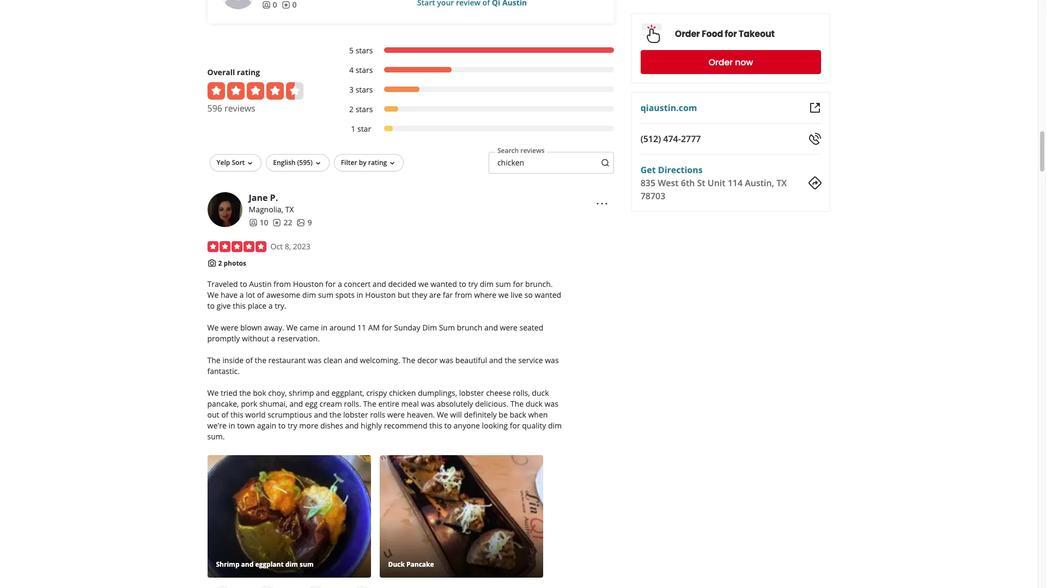 Task type: vqa. For each thing, say whether or not it's contained in the screenshot.
Email email field
no



Task type: locate. For each thing, give the bounding box(es) containing it.
1 vertical spatial friends element
[[249, 217, 268, 228]]

4
[[349, 65, 354, 75]]

for inside we tried the bok choy, shrimp and eggplant, crispy chicken dumplings, lobster cheese rolls, duck pancake, pork shumai, and egg cream rolls. the entire meal was absolutely delicious. the duck was out of this world scrumptious and the lobster rolls were heaven. we will definitely be back when we're in town again to try more dishes and highly recommend this to anyone looking for quality dim sum.
[[510, 421, 520, 431]]

were up promptly
[[221, 323, 238, 333]]

this down have
[[233, 301, 246, 311]]

1 horizontal spatial reviews
[[520, 146, 545, 155]]

this down heaven.
[[429, 421, 442, 431]]

1 vertical spatial we
[[498, 290, 509, 300]]

we up they
[[418, 279, 429, 289]]

  text field
[[489, 152, 614, 174]]

be
[[499, 410, 508, 420]]

photos
[[224, 259, 246, 268]]

2 stars
[[349, 104, 373, 114]]

2 vertical spatial of
[[221, 410, 228, 420]]

to left give
[[207, 301, 215, 311]]

16 friends v2 image for friends element containing 10
[[249, 218, 257, 227]]

get directions link
[[641, 164, 703, 176]]

reviews down 4.5 star rating image
[[225, 102, 255, 114]]

of right the inside
[[246, 355, 253, 366]]

filter
[[341, 158, 357, 167]]

duck up when
[[526, 399, 543, 409]]

0 horizontal spatial we
[[418, 279, 429, 289]]

tx inside jane p. magnolia, tx
[[285, 204, 294, 215]]

order left "now"
[[709, 56, 733, 68]]

eggplant,
[[332, 388, 364, 398]]

beautiful
[[455, 355, 487, 366]]

traveled to austin from houston for a concert and decided we wanted to try dim sum for brunch. we have a lot of awesome dim sum spots in houston but they are far from where we live so wanted to give this place a try.
[[207, 279, 561, 311]]

0 horizontal spatial try
[[288, 421, 297, 431]]

dim
[[422, 323, 437, 333]]

and
[[373, 279, 386, 289], [484, 323, 498, 333], [344, 355, 358, 366], [489, 355, 503, 366], [316, 388, 330, 398], [289, 399, 303, 409], [314, 410, 328, 420], [345, 421, 359, 431]]

duck right rolls, on the bottom of page
[[532, 388, 549, 398]]

for down the back
[[510, 421, 520, 431]]

16 chevron down v2 image inside filter by rating dropdown button
[[388, 159, 397, 168]]

9
[[308, 217, 312, 228]]

out
[[207, 410, 219, 420]]

596 reviews
[[207, 102, 255, 114]]

0 horizontal spatial houston
[[293, 279, 324, 289]]

2 horizontal spatial dim
[[548, 421, 562, 431]]

a left lot
[[240, 290, 244, 300]]

0 horizontal spatial lobster
[[343, 410, 368, 420]]

10
[[260, 217, 268, 228]]

sort
[[232, 158, 245, 167]]

the left service
[[505, 355, 516, 366]]

p.
[[270, 192, 278, 204]]

2 horizontal spatial of
[[257, 290, 264, 300]]

1 horizontal spatial lobster
[[459, 388, 484, 398]]

crispy
[[366, 388, 387, 398]]

0 vertical spatial 2
[[349, 104, 354, 114]]

for inside we were blown away. we came in around 11 am for sunday dim sum brunch and were seated promptly without a reservation.
[[382, 323, 392, 333]]

reviews element containing 22
[[273, 217, 292, 228]]

sum up live
[[496, 279, 511, 289]]

to down will
[[444, 421, 452, 431]]

sum
[[439, 323, 455, 333]]

rating right by
[[368, 158, 387, 167]]

0 horizontal spatial in
[[229, 421, 235, 431]]

in down concert
[[357, 290, 363, 300]]

4 stars from the top
[[356, 104, 373, 114]]

0 horizontal spatial tx
[[285, 204, 294, 215]]

1 horizontal spatial wanted
[[535, 290, 561, 300]]

0 vertical spatial 16 friends v2 image
[[262, 0, 271, 9]]

0 vertical spatial dim
[[480, 279, 494, 289]]

friends element containing 10
[[249, 217, 268, 228]]

try inside traveled to austin from houston for a concert and decided we wanted to try dim sum for brunch. we have a lot of awesome dim sum spots in houston but they are far from where we live so wanted to give this place a try.
[[468, 279, 478, 289]]

order now
[[709, 56, 753, 68]]

try
[[468, 279, 478, 289], [288, 421, 297, 431]]

wanted up far
[[431, 279, 457, 289]]

16 chevron down v2 image inside 'yelp sort' dropdown button
[[246, 159, 255, 168]]

1 vertical spatial 16 friends v2 image
[[249, 218, 257, 227]]

2777
[[681, 133, 701, 145]]

friends element
[[262, 0, 277, 10], [249, 217, 268, 228]]

dim right quality
[[548, 421, 562, 431]]

1 vertical spatial dim
[[302, 290, 316, 300]]

1 horizontal spatial 2
[[349, 104, 354, 114]]

overall rating
[[207, 67, 260, 77]]

0 vertical spatial this
[[233, 301, 246, 311]]

3 stars from the top
[[356, 84, 373, 95]]

2 vertical spatial this
[[429, 421, 442, 431]]

0 vertical spatial houston
[[293, 279, 324, 289]]

2 stars from the top
[[356, 65, 373, 75]]

1 horizontal spatial were
[[387, 410, 405, 420]]

the
[[255, 355, 266, 366], [505, 355, 516, 366], [239, 388, 251, 398], [330, 410, 341, 420]]

2 for 2 photos
[[218, 259, 222, 268]]

1 horizontal spatial 16 friends v2 image
[[262, 0, 271, 9]]

by
[[359, 158, 366, 167]]

2 down 3
[[349, 104, 354, 114]]

this inside traveled to austin from houston for a concert and decided we wanted to try dim sum for brunch. we have a lot of awesome dim sum spots in houston but they are far from where we live so wanted to give this place a try.
[[233, 301, 246, 311]]

friends element for 16 review v2 image
[[262, 0, 277, 10]]

yelp sort button
[[209, 154, 262, 172]]

1 vertical spatial sum
[[318, 290, 333, 300]]

and inside traveled to austin from houston for a concert and decided we wanted to try dim sum for brunch. we have a lot of awesome dim sum spots in houston but they are far from where we live so wanted to give this place a try.
[[373, 279, 386, 289]]

brunch
[[457, 323, 482, 333]]

1 vertical spatial duck
[[526, 399, 543, 409]]

of down pancake,
[[221, 410, 228, 420]]

we're
[[207, 421, 227, 431]]

a inside we were blown away. we came in around 11 am for sunday dim sum brunch and were seated promptly without a reservation.
[[271, 334, 275, 344]]

away.
[[264, 323, 284, 333]]

wanted down brunch.
[[535, 290, 561, 300]]

1 vertical spatial lobster
[[343, 410, 368, 420]]

stars right 3
[[356, 84, 373, 95]]

2 16 chevron down v2 image from the left
[[388, 159, 397, 168]]

1 vertical spatial order
[[709, 56, 733, 68]]

24 phone v2 image
[[808, 132, 821, 145]]

1 vertical spatial try
[[288, 421, 297, 431]]

1 vertical spatial of
[[246, 355, 253, 366]]

0 horizontal spatial wanted
[[431, 279, 457, 289]]

houston
[[293, 279, 324, 289], [365, 290, 396, 300]]

16 camera v2 image
[[207, 259, 216, 267]]

was right decor
[[440, 355, 453, 366]]

stars right 5 at left top
[[356, 45, 373, 55]]

16 friends v2 image left 16 review v2 image
[[262, 0, 271, 9]]

qiaustin.com
[[641, 102, 697, 114]]

rating up 4.5 star rating image
[[237, 67, 260, 77]]

1 horizontal spatial try
[[468, 279, 478, 289]]

0 vertical spatial sum
[[496, 279, 511, 289]]

jane
[[249, 192, 268, 204]]

16 chevron down v2 image right the sort
[[246, 159, 255, 168]]

2 horizontal spatial in
[[357, 290, 363, 300]]

and right concert
[[373, 279, 386, 289]]

835
[[641, 177, 656, 189]]

0 horizontal spatial of
[[221, 410, 228, 420]]

stars up star
[[356, 104, 373, 114]]

a up spots
[[338, 279, 342, 289]]

fantastic.
[[207, 366, 240, 377]]

and right the brunch
[[484, 323, 498, 333]]

english (595)
[[273, 158, 313, 167]]

bok
[[253, 388, 266, 398]]

1 horizontal spatial tx
[[777, 177, 787, 189]]

without
[[242, 334, 269, 344]]

a down away.
[[271, 334, 275, 344]]

try up where
[[468, 279, 478, 289]]

they
[[412, 290, 427, 300]]

1 vertical spatial this
[[230, 410, 243, 420]]

0 horizontal spatial 16 chevron down v2 image
[[246, 159, 255, 168]]

0 horizontal spatial rating
[[237, 67, 260, 77]]

1 horizontal spatial sum
[[496, 279, 511, 289]]

we down traveled
[[207, 290, 219, 300]]

this up town
[[230, 410, 243, 420]]

0 vertical spatial reviews
[[225, 102, 255, 114]]

16 chevron down v2 image for filter by rating
[[388, 159, 397, 168]]

of inside we tried the bok choy, shrimp and eggplant, crispy chicken dumplings, lobster cheese rolls, duck pancake, pork shumai, and egg cream rolls. the entire meal was absolutely delicious. the duck was out of this world scrumptious and the lobster rolls were heaven. we will definitely be back when we're in town again to try more dishes and highly recommend this to anyone looking for quality dim sum.
[[221, 410, 228, 420]]

lobster up absolutely
[[459, 388, 484, 398]]

0 horizontal spatial 16 friends v2 image
[[249, 218, 257, 227]]

0 horizontal spatial dim
[[302, 290, 316, 300]]

the down without
[[255, 355, 266, 366]]

1 horizontal spatial in
[[321, 323, 327, 333]]

from right far
[[455, 290, 472, 300]]

the up fantastic.
[[207, 355, 221, 366]]

1 star
[[351, 124, 371, 134]]

of right lot
[[257, 290, 264, 300]]

0 vertical spatial duck
[[532, 388, 549, 398]]

food
[[702, 28, 723, 40]]

0 horizontal spatial order
[[675, 28, 700, 40]]

0 vertical spatial tx
[[777, 177, 787, 189]]

lobster
[[459, 388, 484, 398], [343, 410, 368, 420]]

in left town
[[229, 421, 235, 431]]

0 vertical spatial rating
[[237, 67, 260, 77]]

11
[[357, 323, 366, 333]]

english
[[273, 158, 296, 167]]

tx up the 22
[[285, 204, 294, 215]]

clean
[[324, 355, 342, 366]]

1 horizontal spatial of
[[246, 355, 253, 366]]

16 friends v2 image for friends element related to 16 review v2 image
[[262, 0, 271, 9]]

2 for 2 stars
[[349, 104, 354, 114]]

the inside of the restaurant was clean and welcoming. the decor was beautiful and the service was fantastic.
[[207, 355, 559, 377]]

and right clean
[[344, 355, 358, 366]]

we up promptly
[[207, 323, 219, 333]]

filter reviews by 2 stars rating element
[[338, 104, 614, 115]]

1 horizontal spatial houston
[[365, 290, 396, 300]]

1 horizontal spatial order
[[709, 56, 733, 68]]

2 photos
[[218, 259, 246, 268]]

0 vertical spatial we
[[418, 279, 429, 289]]

houston left but
[[365, 290, 396, 300]]

in right the came at the left bottom
[[321, 323, 327, 333]]

houston up awesome
[[293, 279, 324, 289]]

will
[[450, 410, 462, 420]]

friends element left 16 review v2 image
[[262, 0, 277, 10]]

brunch.
[[525, 279, 553, 289]]

dim
[[480, 279, 494, 289], [302, 290, 316, 300], [548, 421, 562, 431]]

and left highly
[[345, 421, 359, 431]]

and down shrimp
[[289, 399, 303, 409]]

and up cream
[[316, 388, 330, 398]]

definitely
[[464, 410, 497, 420]]

16 friends v2 image
[[262, 0, 271, 9], [249, 218, 257, 227]]

2 vertical spatial in
[[229, 421, 235, 431]]

were left seated
[[500, 323, 518, 333]]

dim up where
[[480, 279, 494, 289]]

1 vertical spatial reviews element
[[273, 217, 292, 228]]

looking
[[482, 421, 508, 431]]

oct 8, 2023
[[271, 241, 310, 252]]

came
[[300, 323, 319, 333]]

stars right the 4
[[356, 65, 373, 75]]

reviews right the search
[[520, 146, 545, 155]]

pork
[[241, 399, 257, 409]]

from
[[274, 279, 291, 289], [455, 290, 472, 300]]

star
[[357, 124, 371, 134]]

0 horizontal spatial reviews
[[225, 102, 255, 114]]

from up awesome
[[274, 279, 291, 289]]

1 horizontal spatial rating
[[368, 158, 387, 167]]

we left live
[[498, 290, 509, 300]]

tx inside get directions 835 west 6th st unit 114 austin, tx 78703
[[777, 177, 787, 189]]

1 vertical spatial in
[[321, 323, 327, 333]]

2 right 16 camera v2 image
[[218, 259, 222, 268]]

we tried the bok choy, shrimp and eggplant, crispy chicken dumplings, lobster cheese rolls, duck pancake, pork shumai, and egg cream rolls. the entire meal was absolutely delicious. the duck was out of this world scrumptious and the lobster rolls were heaven. we will definitely be back when we're in town again to try more dishes and highly recommend this to anyone looking for quality dim sum.
[[207, 388, 562, 442]]

2023
[[293, 241, 310, 252]]

1 stars from the top
[[356, 45, 373, 55]]

16 chevron down v2 image right the filter by rating
[[388, 159, 397, 168]]

tx right austin,
[[777, 177, 787, 189]]

order left food
[[675, 28, 700, 40]]

chicken
[[389, 388, 416, 398]]

delicious.
[[475, 399, 508, 409]]

0 vertical spatial friends element
[[262, 0, 277, 10]]

0 vertical spatial of
[[257, 290, 264, 300]]

around
[[329, 323, 355, 333]]

1 vertical spatial from
[[455, 290, 472, 300]]

for right am on the bottom left of the page
[[382, 323, 392, 333]]

16 friends v2 image left 10
[[249, 218, 257, 227]]

0 vertical spatial try
[[468, 279, 478, 289]]

1 vertical spatial reviews
[[520, 146, 545, 155]]

1 vertical spatial 2
[[218, 259, 222, 268]]

try down the scrumptious
[[288, 421, 297, 431]]

1 vertical spatial tx
[[285, 204, 294, 215]]

lobster down rolls.
[[343, 410, 368, 420]]

dim right awesome
[[302, 290, 316, 300]]

we inside traveled to austin from houston for a concert and decided we wanted to try dim sum for brunch. we have a lot of awesome dim sum spots in houston but they are far from where we live so wanted to give this place a try.
[[207, 290, 219, 300]]

decor
[[417, 355, 438, 366]]

were down entire
[[387, 410, 405, 420]]

0 horizontal spatial from
[[274, 279, 291, 289]]

0 horizontal spatial 2
[[218, 259, 222, 268]]

shrimp
[[289, 388, 314, 398]]

rating
[[237, 67, 260, 77], [368, 158, 387, 167]]

1 horizontal spatial dim
[[480, 279, 494, 289]]

rolls,
[[513, 388, 530, 398]]

2 inside filter reviews by 2 stars rating element
[[349, 104, 354, 114]]

friends element down "magnolia,"
[[249, 217, 268, 228]]

8,
[[285, 241, 291, 252]]

0 vertical spatial from
[[274, 279, 291, 289]]

duck
[[532, 388, 549, 398], [526, 399, 543, 409]]

1 vertical spatial rating
[[368, 158, 387, 167]]

1 horizontal spatial we
[[498, 290, 509, 300]]

reviews element
[[281, 0, 297, 10], [273, 217, 292, 228]]

the up dishes
[[330, 410, 341, 420]]

0 vertical spatial order
[[675, 28, 700, 40]]

am
[[368, 323, 380, 333]]

0 vertical spatial in
[[357, 290, 363, 300]]

sum left spots
[[318, 290, 333, 300]]

16 chevron down v2 image
[[246, 159, 255, 168], [388, 159, 397, 168]]

2 vertical spatial dim
[[548, 421, 562, 431]]

1 horizontal spatial 16 chevron down v2 image
[[388, 159, 397, 168]]

was left clean
[[308, 355, 322, 366]]

1 16 chevron down v2 image from the left
[[246, 159, 255, 168]]

order
[[675, 28, 700, 40], [709, 56, 733, 68]]



Task type: describe. For each thing, give the bounding box(es) containing it.
more
[[299, 421, 318, 431]]

we left will
[[437, 410, 448, 420]]

back
[[510, 410, 526, 420]]

overall
[[207, 67, 235, 77]]

4.5 star rating image
[[207, 82, 303, 100]]

filter reviews by 3 stars rating element
[[338, 84, 614, 95]]

78703
[[641, 190, 666, 202]]

596
[[207, 102, 222, 114]]

dim inside we tried the bok choy, shrimp and eggplant, crispy chicken dumplings, lobster cheese rolls, duck pancake, pork shumai, and egg cream rolls. the entire meal was absolutely delicious. the duck was out of this world scrumptious and the lobster rolls were heaven. we will definitely be back when we're in town again to try more dishes and highly recommend this to anyone looking for quality dim sum.
[[548, 421, 562, 431]]

quality
[[522, 421, 546, 431]]

jane p. link
[[249, 192, 278, 204]]

114
[[728, 177, 743, 189]]

16 photos v2 image
[[297, 218, 305, 227]]

filter reviews by 1 star rating element
[[338, 124, 614, 135]]

dumplings,
[[418, 388, 457, 398]]

stars for 3 stars
[[356, 84, 373, 95]]

5 stars
[[349, 45, 373, 55]]

the up the back
[[510, 399, 524, 409]]

a left the try.
[[268, 301, 273, 311]]

22
[[284, 217, 292, 228]]

0 horizontal spatial sum
[[318, 290, 333, 300]]

474-
[[664, 133, 681, 145]]

to down the scrumptious
[[278, 421, 286, 431]]

world
[[245, 410, 266, 420]]

english (595) button
[[266, 154, 329, 172]]

photos element
[[297, 217, 312, 228]]

16 chevron down v2 image for yelp sort
[[246, 159, 255, 168]]

entire
[[378, 399, 399, 409]]

4 stars
[[349, 65, 373, 75]]

reviews for 596 reviews
[[225, 102, 255, 114]]

was up heaven.
[[421, 399, 435, 409]]

give
[[217, 301, 231, 311]]

takeout
[[739, 28, 775, 40]]

so
[[525, 290, 533, 300]]

16 review v2 image
[[281, 0, 290, 9]]

and down egg
[[314, 410, 328, 420]]

to up lot
[[240, 279, 247, 289]]

jane p. magnolia, tx
[[249, 192, 294, 215]]

of inside traveled to austin from houston for a concert and decided we wanted to try dim sum for brunch. we have a lot of awesome dim sum spots in houston but they are far from where we live so wanted to give this place a try.
[[257, 290, 264, 300]]

photo of jane p. image
[[207, 192, 242, 227]]

0 vertical spatial reviews element
[[281, 0, 297, 10]]

magnolia,
[[249, 204, 283, 215]]

1 vertical spatial wanted
[[535, 290, 561, 300]]

rolls.
[[344, 399, 361, 409]]

sunday
[[394, 323, 420, 333]]

try inside we tried the bok choy, shrimp and eggplant, crispy chicken dumplings, lobster cheese rolls, duck pancake, pork shumai, and egg cream rolls. the entire meal was absolutely delicious. the duck was out of this world scrumptious and the lobster rolls were heaven. we will definitely be back when we're in town again to try more dishes and highly recommend this to anyone looking for quality dim sum.
[[288, 421, 297, 431]]

0 vertical spatial wanted
[[431, 279, 457, 289]]

stars for 5 stars
[[356, 45, 373, 55]]

highly
[[361, 421, 382, 431]]

when
[[528, 410, 548, 420]]

stars for 4 stars
[[356, 65, 373, 75]]

2 photos link
[[218, 259, 246, 268]]

where
[[474, 290, 496, 300]]

town
[[237, 421, 255, 431]]

in inside we tried the bok choy, shrimp and eggplant, crispy chicken dumplings, lobster cheese rolls, duck pancake, pork shumai, and egg cream rolls. the entire meal was absolutely delicious. the duck was out of this world scrumptious and the lobster rolls were heaven. we will definitely be back when we're in town again to try more dishes and highly recommend this to anyone looking for quality dim sum.
[[229, 421, 235, 431]]

order for order now
[[709, 56, 733, 68]]

16 review v2 image
[[273, 218, 281, 227]]

the left decor
[[402, 355, 415, 366]]

filter reviews by 5 stars rating element
[[338, 45, 614, 56]]

awesome
[[266, 290, 300, 300]]

(595)
[[297, 158, 313, 167]]

search reviews
[[497, 146, 545, 155]]

5 star rating image
[[207, 241, 266, 252]]

were inside we tried the bok choy, shrimp and eggplant, crispy chicken dumplings, lobster cheese rolls, duck pancake, pork shumai, and egg cream rolls. the entire meal was absolutely delicious. the duck was out of this world scrumptious and the lobster rolls were heaven. we will definitely be back when we're in town again to try more dishes and highly recommend this to anyone looking for quality dim sum.
[[387, 410, 405, 420]]

1 horizontal spatial from
[[455, 290, 472, 300]]

traveled
[[207, 279, 238, 289]]

was right service
[[545, 355, 559, 366]]

live
[[511, 290, 523, 300]]

get directions 835 west 6th st unit 114 austin, tx 78703
[[641, 164, 787, 202]]

reviews for search reviews
[[520, 146, 545, 155]]

16 chevron down v2 image
[[314, 159, 322, 168]]

meal
[[401, 399, 419, 409]]

3 stars
[[349, 84, 373, 95]]

friends element for 16 review v2 icon
[[249, 217, 268, 228]]

and right beautiful
[[489, 355, 503, 366]]

we up the reservation.
[[286, 323, 298, 333]]

are
[[429, 290, 441, 300]]

filter by rating button
[[334, 154, 404, 172]]

blown
[[240, 323, 262, 333]]

spots
[[335, 290, 355, 300]]

decided
[[388, 279, 416, 289]]

but
[[398, 290, 410, 300]]

menu image
[[596, 197, 609, 210]]

stars for 2 stars
[[356, 104, 373, 114]]

1 vertical spatial houston
[[365, 290, 396, 300]]

yelp
[[217, 158, 230, 167]]

2 horizontal spatial were
[[500, 323, 518, 333]]

promptly
[[207, 334, 240, 344]]

sum.
[[207, 432, 225, 442]]

st
[[697, 177, 706, 189]]

anyone
[[454, 421, 480, 431]]

shumai,
[[259, 399, 287, 409]]

unit
[[708, 177, 726, 189]]

for up live
[[513, 279, 523, 289]]

service
[[518, 355, 543, 366]]

lot
[[246, 290, 255, 300]]

egg
[[305, 399, 318, 409]]

directions
[[658, 164, 703, 176]]

order for order food for takeout
[[675, 28, 700, 40]]

austin,
[[745, 177, 775, 189]]

qiaustin.com link
[[641, 102, 697, 114]]

for up spots
[[325, 279, 336, 289]]

concert
[[344, 279, 371, 289]]

heaven.
[[407, 410, 435, 420]]

scrumptious
[[268, 410, 312, 420]]

of inside the inside of the restaurant was clean and welcoming. the decor was beautiful and the service was fantastic.
[[246, 355, 253, 366]]

far
[[443, 290, 453, 300]]

seated
[[520, 323, 543, 333]]

0 horizontal spatial were
[[221, 323, 238, 333]]

rolls
[[370, 410, 385, 420]]

we up pancake,
[[207, 388, 219, 398]]

the down crispy
[[363, 399, 376, 409]]

yelp sort
[[217, 158, 245, 167]]

tried
[[221, 388, 237, 398]]

choy,
[[268, 388, 287, 398]]

0 vertical spatial lobster
[[459, 388, 484, 398]]

rating inside dropdown button
[[368, 158, 387, 167]]

24 directions v2 image
[[808, 177, 821, 190]]

5
[[349, 45, 354, 55]]

in inside traveled to austin from houston for a concert and decided we wanted to try dim sum for brunch. we have a lot of awesome dim sum spots in houston but they are far from where we live so wanted to give this place a try.
[[357, 290, 363, 300]]

restaurant
[[268, 355, 306, 366]]

to up the brunch
[[459, 279, 466, 289]]

welcoming.
[[360, 355, 400, 366]]

cream
[[320, 399, 342, 409]]

dishes
[[320, 421, 343, 431]]

for right food
[[725, 28, 737, 40]]

filter reviews by 4 stars rating element
[[338, 65, 614, 76]]

order now link
[[641, 50, 821, 74]]

absolutely
[[437, 399, 473, 409]]

was up when
[[545, 399, 558, 409]]

search
[[497, 146, 519, 155]]

in inside we were blown away. we came in around 11 am for sunday dim sum brunch and were seated promptly without a reservation.
[[321, 323, 327, 333]]

the up pork
[[239, 388, 251, 398]]

search image
[[601, 159, 610, 167]]

24 external link v2 image
[[808, 101, 821, 114]]

and inside we were blown away. we came in around 11 am for sunday dim sum brunch and were seated promptly without a reservation.
[[484, 323, 498, 333]]

recommend
[[384, 421, 427, 431]]



